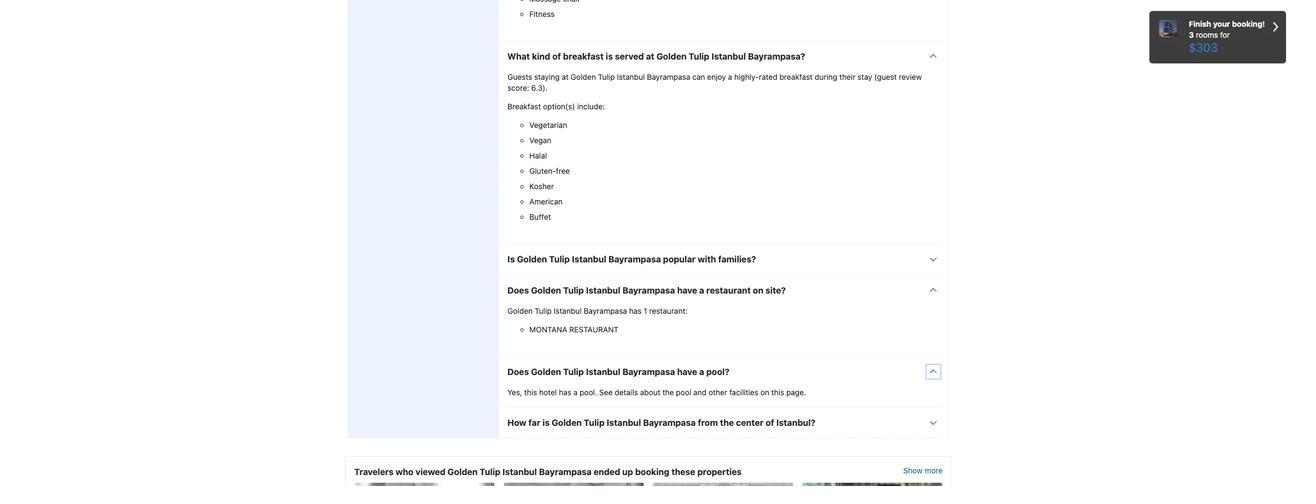 Task type: describe. For each thing, give the bounding box(es) containing it.
does for does golden tulip istanbul bayrampasa have a restaurant on site?
[[508, 286, 529, 295]]

bayrampasa up 1
[[623, 286, 676, 295]]

what
[[508, 51, 530, 61]]

show
[[904, 466, 923, 475]]

other
[[709, 388, 728, 397]]

vegetarian
[[530, 120, 568, 130]]

bayrampasa?
[[748, 51, 806, 61]]

pool?
[[707, 367, 730, 377]]

istanbul?
[[777, 418, 816, 428]]

1 vertical spatial has
[[559, 388, 572, 397]]

of inside "dropdown button"
[[553, 51, 561, 61]]

1
[[644, 306, 648, 316]]

3
[[1190, 30, 1195, 39]]

kosher
[[530, 182, 554, 191]]

page.
[[787, 388, 807, 397]]

istanbul inside "dropdown button"
[[712, 51, 746, 61]]

properties
[[698, 467, 742, 477]]

0 vertical spatial has
[[630, 306, 642, 316]]

finish
[[1190, 19, 1212, 28]]

is
[[508, 254, 515, 264]]

booking
[[636, 467, 670, 477]]

golden tulip istanbul bayrampasa has 1 restaurant:
[[508, 306, 688, 316]]

tulip inside guests staying at golden tulip istanbul bayrampasa can enjoy a highly-rated breakfast during their stay (guest review score: 6.3).
[[598, 72, 615, 81]]

vegan
[[530, 136, 552, 145]]

option(s)
[[543, 102, 575, 111]]

is inside "dropdown button"
[[606, 51, 613, 61]]

halal
[[530, 151, 547, 160]]

accordion control element
[[498, 0, 950, 439]]

breakfast inside guests staying at golden tulip istanbul bayrampasa can enjoy a highly-rated breakfast during their stay (guest review score: 6.3).
[[780, 72, 813, 81]]

what kind of breakfast is served at golden tulip istanbul bayrampasa? button
[[499, 41, 949, 72]]

enjoy
[[708, 72, 726, 81]]

more
[[925, 466, 943, 475]]

restaurant
[[707, 286, 751, 295]]

how
[[508, 418, 527, 428]]

a inside guests staying at golden tulip istanbul bayrampasa can enjoy a highly-rated breakfast during their stay (guest review score: 6.3).
[[729, 72, 733, 81]]

does golden tulip istanbul bayrampasa have a pool? button
[[499, 357, 949, 387]]

does for does golden tulip istanbul bayrampasa have a pool?
[[508, 367, 529, 377]]

2 this from the left
[[772, 388, 785, 397]]

pool
[[676, 388, 692, 397]]

bayrampasa left ended
[[539, 467, 592, 477]]

is golden tulip istanbul bayrampasa popular with families? button
[[499, 244, 949, 275]]

the inside dropdown button
[[721, 418, 734, 428]]

show more
[[904, 466, 943, 475]]

rooms
[[1197, 30, 1219, 39]]

travelers who viewed golden tulip istanbul bayrampasa ended up booking these properties
[[355, 467, 742, 477]]

show more link
[[904, 466, 943, 479]]

with
[[698, 254, 717, 264]]

a left pool.
[[574, 388, 578, 397]]

breakfast
[[508, 102, 541, 111]]

a left the pool?
[[700, 367, 705, 377]]

see
[[600, 388, 613, 397]]

is inside dropdown button
[[543, 418, 550, 428]]

gluten-free
[[530, 166, 570, 176]]

and
[[694, 388, 707, 397]]

montana restaurant
[[530, 325, 619, 334]]

bayrampasa up restaurant
[[584, 306, 627, 316]]

from
[[698, 418, 718, 428]]

highly-
[[735, 72, 759, 81]]

guests
[[508, 72, 533, 81]]

pool.
[[580, 388, 598, 397]]

finish your booking! 3 rooms for $303
[[1190, 19, 1266, 55]]

bayrampasa inside guests staying at golden tulip istanbul bayrampasa can enjoy a highly-rated breakfast during their stay (guest review score: 6.3).
[[647, 72, 691, 81]]



Task type: vqa. For each thing, say whether or not it's contained in the screenshot.
may within the the If your booking is no longer free to cancel or is non-refundable, you may incur a cancellation fee. Properties can also choose to change the dates of your reservation at no extra cost, so it's worth contacting the property to see if this is possible. If your reservation was affected by Coronavirus-related events such as border closures or travel limitations enforced by authorities, but is no longer free to cancel or is non-refundable, sign in to check options to manage the reservation.
no



Task type: locate. For each thing, give the bounding box(es) containing it.
(guest
[[875, 72, 897, 81]]

score:
[[508, 83, 530, 92]]

breakfast
[[563, 51, 604, 61], [780, 72, 813, 81]]

0 horizontal spatial breakfast
[[563, 51, 604, 61]]

staying
[[535, 72, 560, 81]]

during
[[815, 72, 838, 81]]

how far is golden tulip istanbul bayrampasa from the center of istanbul? button
[[499, 408, 949, 438]]

1 this from the left
[[525, 388, 537, 397]]

have up restaurant:
[[678, 286, 698, 295]]

0 vertical spatial breakfast
[[563, 51, 604, 61]]

served
[[615, 51, 644, 61]]

has right hotel
[[559, 388, 572, 397]]

buffet
[[530, 212, 551, 221]]

have up pool
[[678, 367, 698, 377]]

of right kind on the left of the page
[[553, 51, 561, 61]]

bayrampasa down yes, this hotel has a pool. see details about the pool and other facilities on this page.
[[644, 418, 696, 428]]

hotel
[[540, 388, 557, 397]]

1 vertical spatial does
[[508, 367, 529, 377]]

for
[[1221, 30, 1231, 39]]

is left served
[[606, 51, 613, 61]]

montana
[[530, 325, 568, 334]]

the
[[663, 388, 674, 397], [721, 418, 734, 428]]

popular
[[663, 254, 696, 264]]

at right staying
[[562, 72, 569, 81]]

has left 1
[[630, 306, 642, 316]]

yes,
[[508, 388, 523, 397]]

these
[[672, 467, 696, 477]]

on inside does golden tulip istanbul bayrampasa have a restaurant on site? dropdown button
[[753, 286, 764, 295]]

$303
[[1190, 40, 1219, 55]]

booking!
[[1233, 19, 1266, 28]]

gluten-
[[530, 166, 556, 176]]

kind
[[532, 51, 551, 61]]

0 vertical spatial is
[[606, 51, 613, 61]]

about
[[641, 388, 661, 397]]

golden inside "dropdown button"
[[657, 51, 687, 61]]

1 horizontal spatial has
[[630, 306, 642, 316]]

have for restaurant
[[678, 286, 698, 295]]

istanbul
[[712, 51, 746, 61], [617, 72, 645, 81], [572, 254, 607, 264], [586, 286, 621, 295], [554, 306, 582, 316], [586, 367, 621, 377], [607, 418, 641, 428], [503, 467, 537, 477]]

on right "facilities"
[[761, 388, 770, 397]]

rightchevron image
[[1274, 19, 1279, 35]]

istanbul inside guests staying at golden tulip istanbul bayrampasa can enjoy a highly-rated breakfast during their stay (guest review score: 6.3).
[[617, 72, 645, 81]]

their
[[840, 72, 856, 81]]

0 horizontal spatial of
[[553, 51, 561, 61]]

1 does from the top
[[508, 286, 529, 295]]

this left page.
[[772, 388, 785, 397]]

what kind of breakfast is served at golden tulip istanbul bayrampasa?
[[508, 51, 806, 61]]

families?
[[719, 254, 757, 264]]

how far is golden tulip istanbul bayrampasa from the center of istanbul?
[[508, 418, 816, 428]]

your
[[1214, 19, 1231, 28]]

free
[[556, 166, 570, 176]]

far
[[529, 418, 541, 428]]

0 vertical spatial have
[[678, 286, 698, 295]]

2 does from the top
[[508, 367, 529, 377]]

0 horizontal spatial is
[[543, 418, 550, 428]]

viewed
[[416, 467, 446, 477]]

1 have from the top
[[678, 286, 698, 295]]

1 vertical spatial of
[[766, 418, 775, 428]]

a left restaurant on the right of the page
[[700, 286, 705, 295]]

restaurant
[[570, 325, 619, 334]]

center
[[737, 418, 764, 428]]

ended
[[594, 467, 621, 477]]

does golden tulip istanbul bayrampasa have a restaurant on site?
[[508, 286, 786, 295]]

breakfast right kind on the left of the page
[[563, 51, 604, 61]]

details
[[615, 388, 638, 397]]

review
[[900, 72, 923, 81]]

does golden tulip istanbul bayrampasa have a pool?
[[508, 367, 730, 377]]

does down is
[[508, 286, 529, 295]]

guests staying at golden tulip istanbul bayrampasa can enjoy a highly-rated breakfast during their stay (guest review score: 6.3).
[[508, 72, 923, 92]]

on left site?
[[753, 286, 764, 295]]

1 horizontal spatial this
[[772, 388, 785, 397]]

0 horizontal spatial the
[[663, 388, 674, 397]]

0 horizontal spatial has
[[559, 388, 572, 397]]

tulip inside "dropdown button"
[[689, 51, 710, 61]]

1 vertical spatial on
[[761, 388, 770, 397]]

restaurant:
[[650, 306, 688, 316]]

at
[[646, 51, 655, 61], [562, 72, 569, 81]]

of right center
[[766, 418, 775, 428]]

travelers
[[355, 467, 394, 477]]

have for pool?
[[678, 367, 698, 377]]

include:
[[577, 102, 605, 111]]

2 have from the top
[[678, 367, 698, 377]]

bayrampasa up about
[[623, 367, 676, 377]]

1 horizontal spatial at
[[646, 51, 655, 61]]

have
[[678, 286, 698, 295], [678, 367, 698, 377]]

1 vertical spatial breakfast
[[780, 72, 813, 81]]

golden
[[657, 51, 687, 61], [571, 72, 596, 81], [517, 254, 547, 264], [531, 286, 561, 295], [508, 306, 533, 316], [531, 367, 561, 377], [552, 418, 582, 428], [448, 467, 478, 477]]

0 vertical spatial the
[[663, 388, 674, 397]]

tulip
[[689, 51, 710, 61], [598, 72, 615, 81], [549, 254, 570, 264], [564, 286, 584, 295], [535, 306, 552, 316], [564, 367, 584, 377], [584, 418, 605, 428], [480, 467, 501, 477]]

1 vertical spatial at
[[562, 72, 569, 81]]

the right from at the right bottom
[[721, 418, 734, 428]]

does up yes,
[[508, 367, 529, 377]]

0 vertical spatial at
[[646, 51, 655, 61]]

site?
[[766, 286, 786, 295]]

1 horizontal spatial is
[[606, 51, 613, 61]]

of inside dropdown button
[[766, 418, 775, 428]]

1 horizontal spatial of
[[766, 418, 775, 428]]

is golden tulip istanbul bayrampasa popular with families?
[[508, 254, 757, 264]]

6.3).
[[532, 83, 548, 92]]

1 horizontal spatial breakfast
[[780, 72, 813, 81]]

1 vertical spatial have
[[678, 367, 698, 377]]

at inside guests staying at golden tulip istanbul bayrampasa can enjoy a highly-rated breakfast during their stay (guest review score: 6.3).
[[562, 72, 569, 81]]

who
[[396, 467, 414, 477]]

does golden tulip istanbul bayrampasa have a restaurant on site? button
[[499, 275, 949, 306]]

facilities
[[730, 388, 759, 397]]

bayrampasa down what kind of breakfast is served at golden tulip istanbul bayrampasa?
[[647, 72, 691, 81]]

does
[[508, 286, 529, 295], [508, 367, 529, 377]]

0 vertical spatial on
[[753, 286, 764, 295]]

1 vertical spatial is
[[543, 418, 550, 428]]

up
[[623, 467, 634, 477]]

0 vertical spatial does
[[508, 286, 529, 295]]

1 vertical spatial the
[[721, 418, 734, 428]]

is right far
[[543, 418, 550, 428]]

can
[[693, 72, 706, 81]]

breakfast right rated
[[780, 72, 813, 81]]

golden inside guests staying at golden tulip istanbul bayrampasa can enjoy a highly-rated breakfast during their stay (guest review score: 6.3).
[[571, 72, 596, 81]]

fitness
[[530, 9, 555, 18]]

bayrampasa up 'does golden tulip istanbul bayrampasa have a restaurant on site?'
[[609, 254, 661, 264]]

on
[[753, 286, 764, 295], [761, 388, 770, 397]]

0 horizontal spatial this
[[525, 388, 537, 397]]

at inside "dropdown button"
[[646, 51, 655, 61]]

stay
[[858, 72, 873, 81]]

bayrampasa
[[647, 72, 691, 81], [609, 254, 661, 264], [623, 286, 676, 295], [584, 306, 627, 316], [623, 367, 676, 377], [644, 418, 696, 428], [539, 467, 592, 477]]

american
[[530, 197, 563, 206]]

0 vertical spatial of
[[553, 51, 561, 61]]

has
[[630, 306, 642, 316], [559, 388, 572, 397]]

rated
[[759, 72, 778, 81]]

1 horizontal spatial the
[[721, 418, 734, 428]]

yes, this hotel has a pool. see details about the pool and other facilities on this page.
[[508, 388, 807, 397]]

at right served
[[646, 51, 655, 61]]

is
[[606, 51, 613, 61], [543, 418, 550, 428]]

a right 'enjoy'
[[729, 72, 733, 81]]

breakfast inside "dropdown button"
[[563, 51, 604, 61]]

this right yes,
[[525, 388, 537, 397]]

0 horizontal spatial at
[[562, 72, 569, 81]]

breakfast option(s) include:
[[508, 102, 605, 111]]

the left pool
[[663, 388, 674, 397]]



